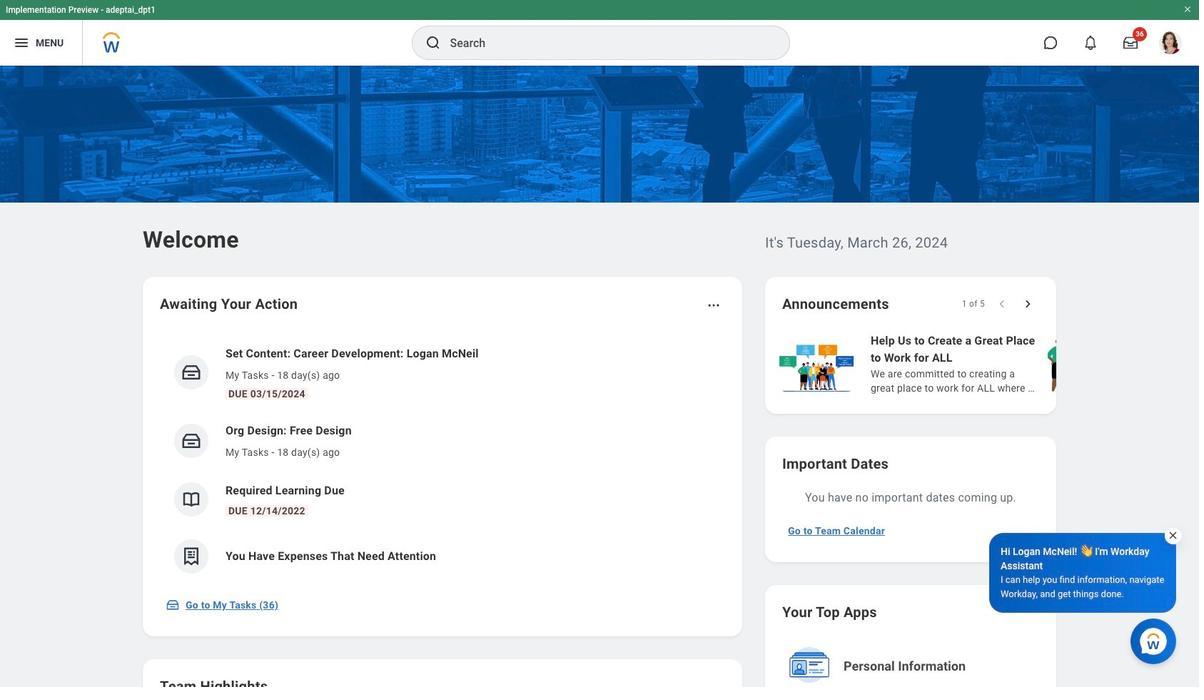Task type: locate. For each thing, give the bounding box(es) containing it.
book open image
[[181, 489, 202, 511]]

search image
[[425, 34, 442, 51]]

justify image
[[13, 34, 30, 51]]

inbox image
[[181, 362, 202, 383], [181, 431, 202, 452], [166, 598, 180, 613]]

list
[[777, 331, 1200, 397], [160, 334, 725, 586]]

inbox large image
[[1124, 36, 1138, 50]]

banner
[[0, 0, 1200, 66]]

status
[[962, 298, 985, 310]]

0 vertical spatial inbox image
[[181, 362, 202, 383]]

related actions image
[[707, 298, 721, 313]]

1 horizontal spatial list
[[777, 331, 1200, 397]]

main content
[[0, 66, 1200, 688]]

Search Workday  search field
[[450, 27, 760, 59]]

dashboard expenses image
[[181, 546, 202, 568]]



Task type: vqa. For each thing, say whether or not it's contained in the screenshot.
LIST
yes



Task type: describe. For each thing, give the bounding box(es) containing it.
close environment banner image
[[1184, 5, 1192, 14]]

profile logan mcneil image
[[1160, 31, 1182, 57]]

x image
[[1168, 531, 1179, 541]]

chevron right small image
[[1021, 297, 1035, 311]]

chevron left small image
[[995, 297, 1010, 311]]

2 vertical spatial inbox image
[[166, 598, 180, 613]]

0 horizontal spatial list
[[160, 334, 725, 586]]

notifications large image
[[1084, 36, 1098, 50]]

1 vertical spatial inbox image
[[181, 431, 202, 452]]



